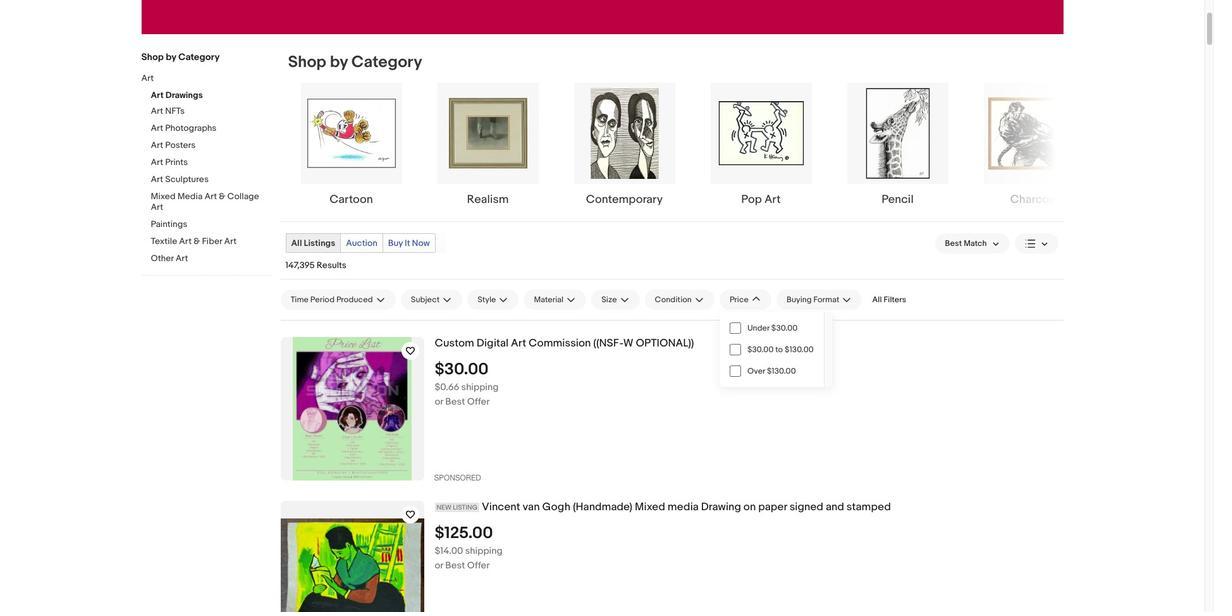 Task type: describe. For each thing, give the bounding box(es) containing it.
pencil link
[[834, 83, 961, 208]]

realism link
[[425, 83, 551, 208]]

listing
[[453, 503, 478, 512]]

contemporary link
[[561, 83, 688, 208]]

contemporary
[[586, 193, 663, 207]]

shop for art link
[[141, 51, 164, 63]]

147,395
[[286, 260, 315, 271]]

by for the cartoon link
[[330, 52, 348, 72]]

stamped
[[847, 501, 891, 514]]

cartoon image
[[301, 83, 402, 184]]

all listings link
[[286, 234, 340, 252]]

listings
[[304, 238, 335, 249]]

0 vertical spatial $30.00
[[771, 323, 798, 333]]

realism image
[[437, 83, 538, 184]]

1 horizontal spatial mixed
[[635, 501, 665, 514]]

photographs
[[165, 123, 217, 133]]

shipping for $125.00
[[465, 545, 503, 557]]

fiber
[[202, 236, 222, 247]]

cartoon
[[330, 193, 373, 207]]

digital
[[477, 337, 509, 350]]

prints
[[165, 157, 188, 168]]

category for art link
[[178, 51, 220, 63]]

vincent van gogh (handmade) mixed media drawing on paper signed and stamped image
[[280, 519, 424, 612]]

price
[[730, 295, 749, 305]]

$125.00
[[435, 524, 493, 543]]

over $130.00 link
[[720, 360, 824, 382]]

cartoon link
[[288, 83, 415, 208]]

$30.00 to $130.00
[[747, 345, 814, 355]]

$14.00
[[435, 545, 463, 557]]

art posters link
[[151, 140, 271, 152]]

other
[[151, 253, 174, 264]]

all listings
[[291, 238, 335, 249]]

$125.00 $14.00 shipping or best offer
[[435, 524, 503, 572]]

filters
[[884, 295, 906, 305]]

charcoal
[[1010, 193, 1058, 207]]

signed
[[790, 501, 823, 514]]

147,395 results
[[286, 260, 347, 271]]

custom digital art commission ((nsf-w optional)) image
[[293, 337, 411, 481]]

all for all filters
[[872, 295, 882, 305]]

textile
[[151, 236, 177, 247]]

best for $30.00
[[445, 396, 465, 408]]

best for $125.00
[[445, 560, 465, 572]]

mixed media art & collage art link
[[151, 191, 271, 214]]

pencil image
[[847, 83, 948, 184]]

under $30.00
[[747, 323, 798, 333]]

textile art & fiber art link
[[151, 236, 271, 248]]

nfts
[[165, 106, 185, 116]]

custom
[[435, 337, 474, 350]]

results
[[317, 260, 347, 271]]

all filters button
[[867, 290, 911, 310]]

w
[[623, 337, 633, 350]]

0 vertical spatial $130.00
[[785, 345, 814, 355]]

posters
[[165, 140, 196, 151]]

paintings
[[151, 219, 187, 230]]

shipping for $30.00
[[461, 381, 499, 393]]

art link
[[141, 73, 261, 85]]

buy it now link
[[383, 234, 435, 252]]

custom digital art commission ((nsf-w optional))
[[435, 337, 694, 350]]

sponsored
[[434, 474, 481, 483]]

mixed inside art art drawings art nfts art photographs art posters art prints art sculptures mixed media art & collage art paintings textile art & fiber art other art
[[151, 191, 176, 202]]

((nsf-
[[593, 337, 623, 350]]

over
[[747, 366, 765, 376]]

art photographs link
[[151, 123, 271, 135]]

art art drawings art nfts art photographs art posters art prints art sculptures mixed media art & collage art paintings textile art & fiber art other art
[[141, 73, 259, 264]]

realism
[[467, 193, 509, 207]]

now
[[412, 238, 430, 249]]

$30.00 for $30.00 to $130.00
[[747, 345, 774, 355]]

contemporary image
[[574, 83, 675, 184]]

media
[[668, 501, 699, 514]]

$30.00 $0.66 shipping or best offer
[[435, 360, 499, 408]]

and
[[826, 501, 844, 514]]



Task type: vqa. For each thing, say whether or not it's contained in the screenshot.
bottommost The Shipping
yes



Task type: locate. For each thing, give the bounding box(es) containing it.
collage
[[227, 191, 259, 202]]

1 vertical spatial offer
[[467, 560, 490, 572]]

0 vertical spatial or
[[435, 396, 443, 408]]

new
[[437, 503, 451, 512]]

best inside $125.00 $14.00 shipping or best offer
[[445, 560, 465, 572]]

0 horizontal spatial mixed
[[151, 191, 176, 202]]

0 horizontal spatial shop
[[141, 51, 164, 63]]

or down $0.66
[[435, 396, 443, 408]]

1 offer from the top
[[467, 396, 490, 408]]

shop
[[141, 51, 164, 63], [288, 52, 326, 72]]

buy it now
[[388, 238, 430, 249]]

optional))
[[636, 337, 694, 350]]

$30.00
[[771, 323, 798, 333], [747, 345, 774, 355], [435, 360, 489, 379]]

all inside all filters button
[[872, 295, 882, 305]]

$30.00 up $30.00 to $130.00
[[771, 323, 798, 333]]

paintings link
[[151, 219, 271, 231]]

by
[[166, 51, 176, 63], [330, 52, 348, 72]]

$30.00 to $130.00 link
[[720, 339, 824, 360]]

1 horizontal spatial all
[[872, 295, 882, 305]]

$0.66
[[435, 381, 459, 393]]

$30.00 up $0.66
[[435, 360, 489, 379]]

1 vertical spatial $30.00
[[747, 345, 774, 355]]

1 vertical spatial all
[[872, 295, 882, 305]]

charcoal link
[[971, 83, 1098, 208]]

shipping
[[461, 381, 499, 393], [465, 545, 503, 557]]

art nfts link
[[151, 106, 271, 118]]

vincent
[[482, 501, 520, 514]]

2 vertical spatial $30.00
[[435, 360, 489, 379]]

drawings
[[166, 90, 203, 101]]

it
[[405, 238, 410, 249]]

shop by category
[[141, 51, 220, 63], [288, 52, 422, 72]]

0 horizontal spatial by
[[166, 51, 176, 63]]

shipping inside $30.00 $0.66 shipping or best offer
[[461, 381, 499, 393]]

0 vertical spatial shipping
[[461, 381, 499, 393]]

2 best from the top
[[445, 560, 465, 572]]

shipping inside $125.00 $14.00 shipping or best offer
[[465, 545, 503, 557]]

2 or from the top
[[435, 560, 443, 572]]

mixed left media
[[635, 501, 665, 514]]

auction
[[346, 238, 377, 249]]

all filters
[[872, 295, 906, 305]]

1 horizontal spatial shop
[[288, 52, 326, 72]]

all for all listings
[[291, 238, 302, 249]]

media
[[177, 191, 203, 202]]

offer inside $30.00 $0.66 shipping or best offer
[[467, 396, 490, 408]]

1 vertical spatial &
[[194, 236, 200, 247]]

all up 147,395 at the left top of the page
[[291, 238, 302, 249]]

mixed
[[151, 191, 176, 202], [635, 501, 665, 514]]

all left filters
[[872, 295, 882, 305]]

sculptures
[[165, 174, 209, 185]]

2 offer from the top
[[467, 560, 490, 572]]

0 vertical spatial all
[[291, 238, 302, 249]]

commission
[[529, 337, 591, 350]]

1 or from the top
[[435, 396, 443, 408]]

1 best from the top
[[445, 396, 465, 408]]

1 horizontal spatial &
[[219, 191, 225, 202]]

best down $0.66
[[445, 396, 465, 408]]

best
[[445, 396, 465, 408], [445, 560, 465, 572]]

shop by category for art link
[[141, 51, 220, 63]]

shipping right $0.66
[[461, 381, 499, 393]]

under
[[747, 323, 770, 333]]

pop art image
[[711, 83, 812, 184]]

other art link
[[151, 253, 271, 265]]

shop for the cartoon link
[[288, 52, 326, 72]]

best inside $30.00 $0.66 shipping or best offer
[[445, 396, 465, 408]]

0 horizontal spatial all
[[291, 238, 302, 249]]

offer for $30.00
[[467, 396, 490, 408]]

or
[[435, 396, 443, 408], [435, 560, 443, 572]]

0 horizontal spatial category
[[178, 51, 220, 63]]

art sculptures link
[[151, 174, 271, 186]]

offer inside $125.00 $14.00 shipping or best offer
[[467, 560, 490, 572]]

charcoal image
[[984, 83, 1085, 184]]

custom digital art commission ((nsf-w optional)) link
[[435, 337, 1063, 350]]

all inside all listings link
[[291, 238, 302, 249]]

category
[[178, 51, 220, 63], [351, 52, 422, 72]]

offer down $125.00
[[467, 560, 490, 572]]

pop art
[[741, 193, 781, 207]]

1 horizontal spatial category
[[351, 52, 422, 72]]

& down art sculptures link
[[219, 191, 225, 202]]

offer
[[467, 396, 490, 408], [467, 560, 490, 572]]

art
[[141, 73, 154, 83], [151, 90, 164, 101], [151, 106, 163, 116], [151, 123, 163, 133], [151, 140, 163, 151], [151, 157, 163, 168], [151, 174, 163, 185], [205, 191, 217, 202], [765, 193, 781, 207], [151, 202, 163, 212], [179, 236, 192, 247], [224, 236, 237, 247], [176, 253, 188, 264], [511, 337, 526, 350]]

under $30.00 link
[[720, 317, 824, 339]]

$30.00 left the to
[[747, 345, 774, 355]]

tap to watch item - vincent van gogh (handmade) mixed media drawing on paper signed and stamped image
[[401, 506, 419, 524]]

van
[[523, 501, 540, 514]]

best down $14.00 in the left bottom of the page
[[445, 560, 465, 572]]

or for $125.00
[[435, 560, 443, 572]]

new listing vincent van gogh (handmade) mixed media drawing on paper signed and stamped
[[437, 501, 891, 514]]

to
[[776, 345, 783, 355]]

or for $30.00
[[435, 396, 443, 408]]

over $130.00
[[747, 366, 796, 376]]

or inside $125.00 $14.00 shipping or best offer
[[435, 560, 443, 572]]

$30.00 inside $30.00 $0.66 shipping or best offer
[[435, 360, 489, 379]]

or down $14.00 in the left bottom of the page
[[435, 560, 443, 572]]

art prints link
[[151, 157, 271, 169]]

category for the cartoon link
[[351, 52, 422, 72]]

by for art link
[[166, 51, 176, 63]]

or inside $30.00 $0.66 shipping or best offer
[[435, 396, 443, 408]]

0 vertical spatial best
[[445, 396, 465, 408]]

0 horizontal spatial &
[[194, 236, 200, 247]]

pencil
[[882, 193, 914, 207]]

&
[[219, 191, 225, 202], [194, 236, 200, 247]]

buy
[[388, 238, 403, 249]]

1 vertical spatial best
[[445, 560, 465, 572]]

on
[[744, 501, 756, 514]]

shipping down $125.00
[[465, 545, 503, 557]]

pop art link
[[698, 83, 824, 208]]

drawing
[[701, 501, 741, 514]]

offer down digital
[[467, 396, 490, 408]]

1 vertical spatial or
[[435, 560, 443, 572]]

all
[[291, 238, 302, 249], [872, 295, 882, 305]]

price button
[[720, 290, 772, 310]]

gogh
[[542, 501, 571, 514]]

$30.00 for $30.00 $0.66 shipping or best offer
[[435, 360, 489, 379]]

paper
[[758, 501, 787, 514]]

mixed left the media
[[151, 191, 176, 202]]

(handmade)
[[573, 501, 633, 514]]

0 vertical spatial mixed
[[151, 191, 176, 202]]

1 horizontal spatial shop by category
[[288, 52, 422, 72]]

1 vertical spatial shipping
[[465, 545, 503, 557]]

0 vertical spatial &
[[219, 191, 225, 202]]

& left fiber
[[194, 236, 200, 247]]

$130.00 right the to
[[785, 345, 814, 355]]

0 horizontal spatial shop by category
[[141, 51, 220, 63]]

1 vertical spatial mixed
[[635, 501, 665, 514]]

offer for $125.00
[[467, 560, 490, 572]]

$130.00 down $30.00 to $130.00
[[767, 366, 796, 376]]

pop
[[741, 193, 762, 207]]

auction link
[[341, 234, 382, 252]]

tap to watch item - custom digital art commission ((nsf-w optional)) image
[[401, 342, 419, 360]]

1 horizontal spatial by
[[330, 52, 348, 72]]

0 vertical spatial offer
[[467, 396, 490, 408]]

1 vertical spatial $130.00
[[767, 366, 796, 376]]

shop by category for the cartoon link
[[288, 52, 422, 72]]



